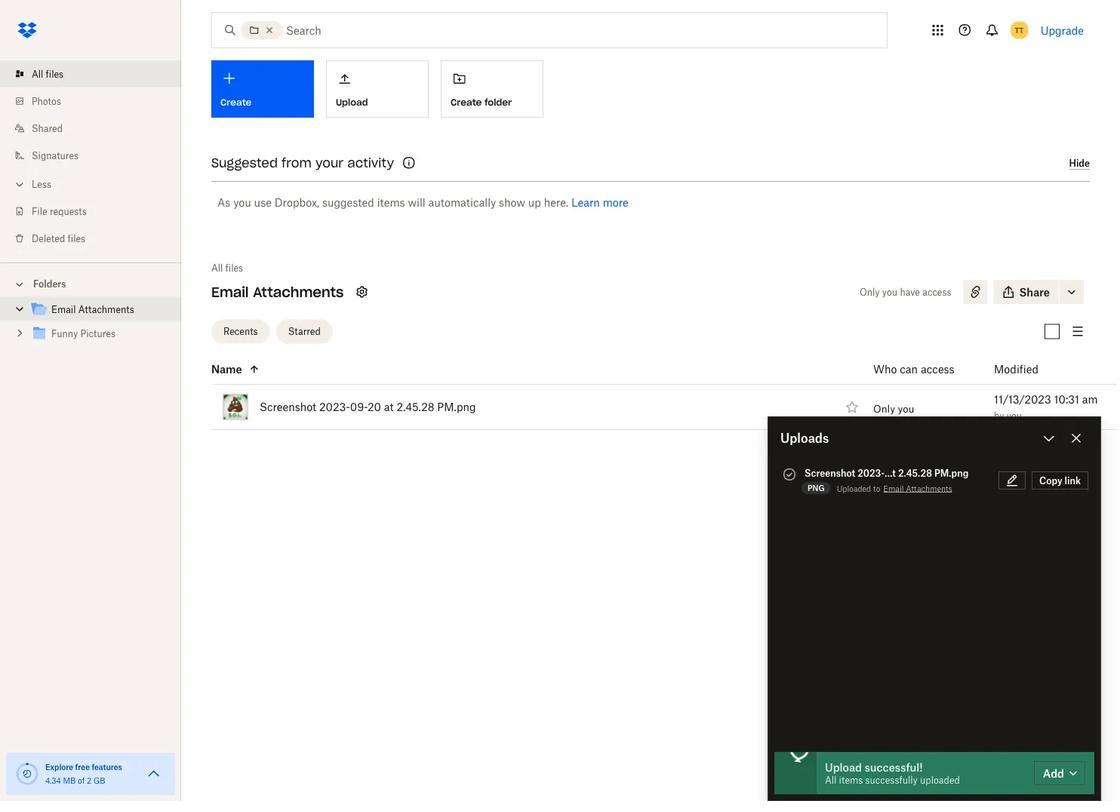 Task type: locate. For each thing, give the bounding box(es) containing it.
learn
[[572, 196, 600, 209]]

funny
[[51, 328, 78, 340]]

2 vertical spatial attachments
[[906, 484, 953, 494]]

2.45.28
[[397, 401, 435, 414], [898, 468, 932, 479]]

only inside name screenshot 2023-09-20 at 2.45.28 pm.png, modified 11/13/2023 10:31 am, element
[[874, 403, 895, 415]]

upload
[[336, 96, 368, 108], [825, 761, 862, 774]]

quota usage element
[[15, 763, 39, 787]]

0 vertical spatial 2.45.28
[[397, 401, 435, 414]]

will
[[408, 196, 426, 209]]

2
[[87, 777, 91, 786]]

1 vertical spatial pm.png
[[935, 468, 969, 479]]

all files link inside list
[[12, 60, 181, 88]]

you for only you
[[898, 403, 915, 415]]

items left will
[[377, 196, 405, 209]]

0 vertical spatial upload
[[336, 96, 368, 108]]

1 vertical spatial 2023-
[[858, 468, 885, 479]]

create for create folder
[[451, 96, 482, 108]]

screenshot
[[260, 401, 317, 414], [805, 468, 856, 479]]

1 vertical spatial all files link
[[211, 260, 243, 276]]

1 horizontal spatial screenshot
[[805, 468, 856, 479]]

0 horizontal spatial create
[[220, 97, 252, 108]]

tt
[[1015, 25, 1024, 35]]

pm.png right at
[[437, 401, 476, 414]]

0 horizontal spatial files
[[46, 68, 64, 80]]

attachments up starred "button"
[[253, 284, 344, 301]]

you
[[233, 196, 251, 209], [883, 287, 898, 298], [898, 403, 915, 415], [1007, 411, 1022, 422]]

1 vertical spatial 2.45.28
[[898, 468, 932, 479]]

screenshot inside uploads alert
[[805, 468, 856, 479]]

explore
[[45, 763, 73, 772]]

screenshot for screenshot 2023-09-20 at 2.45.28 pm.png
[[260, 401, 317, 414]]

2.45.28 right at
[[397, 401, 435, 414]]

all right upload complete status at right bottom
[[825, 775, 837, 786]]

all
[[32, 68, 43, 80], [211, 262, 223, 274], [825, 775, 837, 786]]

automatically
[[429, 196, 496, 209]]

0 vertical spatial email attachments link
[[30, 300, 169, 321]]

1 horizontal spatial files
[[68, 233, 85, 244]]

0 vertical spatial access
[[923, 287, 952, 298]]

your
[[316, 155, 344, 171]]

1 horizontal spatial create
[[451, 96, 482, 108]]

uploaded to email attachments
[[837, 484, 953, 494]]

0 horizontal spatial upload
[[336, 96, 368, 108]]

folder
[[485, 96, 512, 108]]

tt button
[[1008, 18, 1032, 42]]

1 vertical spatial email attachments link
[[884, 482, 953, 496]]

files up photos
[[46, 68, 64, 80]]

upload button
[[326, 60, 429, 118]]

all files link
[[12, 60, 181, 88], [211, 260, 243, 276]]

2023-
[[319, 401, 350, 414], [858, 468, 885, 479]]

1 horizontal spatial 2023-
[[858, 468, 885, 479]]

1 horizontal spatial pm.png
[[935, 468, 969, 479]]

0 horizontal spatial screenshot
[[260, 401, 317, 414]]

all up photos
[[32, 68, 43, 80]]

email up recents
[[211, 284, 249, 301]]

0 vertical spatial pm.png
[[437, 401, 476, 414]]

email attachments link down …t
[[884, 482, 953, 496]]

email attachments up pictures
[[51, 304, 134, 316]]

0 horizontal spatial pm.png
[[437, 401, 476, 414]]

files inside list item
[[46, 68, 64, 80]]

0 vertical spatial attachments
[[253, 284, 344, 301]]

1 horizontal spatial all files link
[[211, 260, 243, 276]]

2.45.28 inside table
[[397, 401, 435, 414]]

folder settings image
[[353, 283, 371, 301]]

attachments up "funny pictures" link
[[78, 304, 134, 316]]

1 vertical spatial all
[[211, 262, 223, 274]]

you right as
[[233, 196, 251, 209]]

less image
[[12, 177, 27, 192]]

signatures link
[[12, 142, 181, 169]]

2023- inside uploads alert
[[858, 468, 885, 479]]

1 vertical spatial items
[[839, 775, 863, 786]]

2023- for 09-
[[319, 401, 350, 414]]

access right can
[[921, 363, 955, 376]]

0 horizontal spatial all files
[[32, 68, 64, 80]]

create button
[[211, 60, 314, 118]]

name
[[211, 363, 242, 376]]

upload inside upload successful! all items successfully uploaded
[[825, 761, 862, 774]]

items left successfully on the right
[[839, 775, 863, 786]]

1 horizontal spatial items
[[839, 775, 863, 786]]

email attachments link up pictures
[[30, 300, 169, 321]]

you for as you use dropbox, suggested items will automatically show up here. learn more
[[233, 196, 251, 209]]

2 horizontal spatial all
[[825, 775, 837, 786]]

create inside create folder button
[[451, 96, 482, 108]]

create
[[451, 96, 482, 108], [220, 97, 252, 108]]

signatures
[[32, 150, 79, 161]]

photos link
[[12, 88, 181, 115]]

0 vertical spatial all files link
[[12, 60, 181, 88]]

starred button
[[276, 320, 333, 344]]

only right add to starred image
[[874, 403, 895, 415]]

create inside create popup button
[[220, 97, 252, 108]]

1 horizontal spatial all files
[[211, 262, 243, 274]]

/email attachments/screenshot 2023-09-20 at 2.45.28 pm.png image
[[223, 395, 248, 420]]

all files link up shared link at the left
[[12, 60, 181, 88]]

only for only you have access
[[860, 287, 880, 298]]

1 vertical spatial files
[[68, 233, 85, 244]]

1 vertical spatial screenshot
[[805, 468, 856, 479]]

1 vertical spatial all files
[[211, 262, 243, 274]]

table
[[178, 355, 1117, 430]]

pm.png inside table
[[437, 401, 476, 414]]

copy
[[1040, 475, 1063, 487]]

1 horizontal spatial email attachments
[[211, 284, 344, 301]]

all files link up recents
[[211, 260, 243, 276]]

png
[[808, 484, 825, 493]]

access
[[923, 287, 952, 298], [921, 363, 955, 376]]

upgrade link
[[1041, 24, 1084, 37]]

2 vertical spatial all
[[825, 775, 837, 786]]

2023- left 20
[[319, 401, 350, 414]]

you for only you have access
[[883, 287, 898, 298]]

deleted files
[[32, 233, 85, 244]]

add to starred image
[[843, 398, 861, 416]]

upgrade
[[1041, 24, 1084, 37]]

share button
[[994, 280, 1059, 304]]

0 horizontal spatial all files link
[[12, 60, 181, 88]]

list
[[0, 51, 181, 263]]

files up recents
[[225, 262, 243, 274]]

all files up photos
[[32, 68, 64, 80]]

1 vertical spatial only
[[874, 403, 895, 415]]

you right by
[[1007, 411, 1022, 422]]

1 vertical spatial email attachments
[[51, 304, 134, 316]]

file
[[32, 206, 47, 217]]

only you button
[[874, 403, 915, 415]]

shared
[[32, 123, 63, 134]]

upload up activity on the top left of the page
[[336, 96, 368, 108]]

0 horizontal spatial all
[[32, 68, 43, 80]]

email up funny at top left
[[51, 304, 76, 316]]

0 vertical spatial only
[[860, 287, 880, 298]]

create up suggested
[[220, 97, 252, 108]]

attachments down screenshot 2023-…t 2.45.28 pm.png
[[906, 484, 953, 494]]

2 horizontal spatial files
[[225, 262, 243, 274]]

only for only you
[[874, 403, 895, 415]]

uploads alert
[[768, 417, 1102, 802]]

create left folder
[[451, 96, 482, 108]]

access inside table
[[921, 363, 955, 376]]

2023- up to
[[858, 468, 885, 479]]

attachments inside uploads alert
[[906, 484, 953, 494]]

0 vertical spatial all files
[[32, 68, 64, 80]]

0 horizontal spatial 2023-
[[319, 401, 350, 414]]

1 vertical spatial access
[[921, 363, 955, 376]]

have
[[900, 287, 920, 298]]

you inside 11/13/2023 10:31 am by you
[[1007, 411, 1022, 422]]

1 horizontal spatial email attachments link
[[884, 482, 953, 496]]

upload successful! all items successfully uploaded
[[825, 761, 960, 786]]

screenshot up png
[[805, 468, 856, 479]]

all down as
[[211, 262, 223, 274]]

0 vertical spatial all
[[32, 68, 43, 80]]

2 vertical spatial files
[[225, 262, 243, 274]]

1 horizontal spatial upload
[[825, 761, 862, 774]]

deleted files link
[[12, 225, 181, 252]]

1 horizontal spatial 2.45.28
[[898, 468, 932, 479]]

upload complete status
[[775, 753, 817, 797]]

only left have
[[860, 287, 880, 298]]

pm.png
[[437, 401, 476, 414], [935, 468, 969, 479]]

access right have
[[923, 287, 952, 298]]

uploaded
[[837, 484, 871, 494]]

mb
[[63, 777, 76, 786]]

1 horizontal spatial attachments
[[253, 284, 344, 301]]

all files
[[32, 68, 64, 80], [211, 262, 243, 274]]

2 horizontal spatial email
[[884, 484, 904, 494]]

files right deleted
[[68, 233, 85, 244]]

of
[[78, 777, 85, 786]]

you left have
[[883, 287, 898, 298]]

0 horizontal spatial 2.45.28
[[397, 401, 435, 414]]

email attachments up starred
[[211, 284, 344, 301]]

screenshot right /email attachments/screenshot 2023-09-20 at 2.45.28 pm.png "icon"
[[260, 401, 317, 414]]

screenshot inside table
[[260, 401, 317, 414]]

2.45.28 inside uploads alert
[[898, 468, 932, 479]]

0 vertical spatial email
[[211, 284, 249, 301]]

learn more link
[[572, 196, 629, 209]]

all inside upload successful! all items successfully uploaded
[[825, 775, 837, 786]]

2 vertical spatial email
[[884, 484, 904, 494]]

0 vertical spatial screenshot
[[260, 401, 317, 414]]

0 horizontal spatial attachments
[[78, 304, 134, 316]]

email attachments
[[211, 284, 344, 301], [51, 304, 134, 316]]

1 vertical spatial upload
[[825, 761, 862, 774]]

attachments
[[253, 284, 344, 301], [78, 304, 134, 316], [906, 484, 953, 494]]

upload right upload complete image on the right of the page
[[825, 761, 862, 774]]

0 vertical spatial files
[[46, 68, 64, 80]]

email down …t
[[884, 484, 904, 494]]

items
[[377, 196, 405, 209], [839, 775, 863, 786]]

group
[[0, 295, 181, 358]]

explore free features 4.34 mb of 2 gb
[[45, 763, 122, 786]]

0 vertical spatial 2023-
[[319, 401, 350, 414]]

pm.png up uploaded to email attachments
[[935, 468, 969, 479]]

1 vertical spatial email
[[51, 304, 76, 316]]

email attachments link
[[30, 300, 169, 321], [884, 482, 953, 496]]

all files up recents
[[211, 262, 243, 274]]

2 horizontal spatial attachments
[[906, 484, 953, 494]]

you down can
[[898, 403, 915, 415]]

email
[[211, 284, 249, 301], [51, 304, 76, 316], [884, 484, 904, 494]]

upload inside popup button
[[336, 96, 368, 108]]

0 horizontal spatial items
[[377, 196, 405, 209]]

2.45.28 right …t
[[898, 468, 932, 479]]

1 vertical spatial attachments
[[78, 304, 134, 316]]



Task type: describe. For each thing, give the bounding box(es) containing it.
upload complete image
[[775, 753, 817, 795]]

more
[[603, 196, 629, 209]]

funny pictures
[[51, 328, 115, 340]]

am
[[1083, 393, 1098, 406]]

hide
[[1069, 158, 1090, 169]]

as you use dropbox, suggested items will automatically show up here. learn more
[[217, 196, 629, 209]]

create for create
[[220, 97, 252, 108]]

recents button
[[211, 320, 270, 344]]

11/13/2023
[[994, 393, 1052, 406]]

suggested
[[211, 155, 278, 171]]

0 vertical spatial items
[[377, 196, 405, 209]]

requests
[[50, 206, 87, 217]]

name button
[[211, 361, 837, 379]]

Search in folder "Email Attachments" text field
[[286, 22, 856, 39]]

as
[[217, 196, 231, 209]]

features
[[92, 763, 122, 772]]

uploads
[[781, 431, 829, 446]]

link
[[1065, 475, 1081, 487]]

show
[[499, 196, 525, 209]]

free
[[75, 763, 90, 772]]

use
[[254, 196, 272, 209]]

can
[[900, 363, 918, 376]]

…t
[[885, 468, 896, 479]]

suggested from your activity
[[211, 155, 394, 171]]

from
[[282, 155, 312, 171]]

11/13/2023 10:31 am by you
[[994, 393, 1098, 422]]

0 horizontal spatial email
[[51, 304, 76, 316]]

successful!
[[865, 761, 923, 774]]

modified
[[994, 363, 1039, 376]]

pictures
[[80, 328, 115, 340]]

0 vertical spatial email attachments
[[211, 284, 344, 301]]

deleted
[[32, 233, 65, 244]]

copy link
[[1040, 475, 1081, 487]]

pm.png inside uploads alert
[[935, 468, 969, 479]]

files for deleted files link
[[68, 233, 85, 244]]

hide button
[[1069, 158, 1090, 170]]

email attachments link inside uploads alert
[[884, 482, 953, 496]]

group containing email attachments
[[0, 295, 181, 358]]

up
[[528, 196, 541, 209]]

folders button
[[0, 273, 181, 295]]

screenshot 2023-…t 2.45.28 pm.png
[[805, 468, 969, 479]]

screenshot for screenshot 2023-…t 2.45.28 pm.png
[[805, 468, 856, 479]]

email inside uploads alert
[[884, 484, 904, 494]]

modified button
[[994, 361, 1078, 379]]

2023- for …t
[[858, 468, 885, 479]]

add
[[1043, 767, 1065, 780]]

0 horizontal spatial email attachments
[[51, 304, 134, 316]]

09-
[[350, 401, 368, 414]]

create folder
[[451, 96, 512, 108]]

copy link button
[[1032, 472, 1089, 490]]

successfully
[[866, 775, 918, 786]]

screenshot 2023-09-20 at 2.45.28 pm.png
[[260, 401, 476, 414]]

file requests
[[32, 206, 87, 217]]

activity
[[348, 155, 394, 171]]

uploaded
[[920, 775, 960, 786]]

screenshot 2023-09-20 at 2.45.28 pm.png link
[[260, 398, 476, 416]]

10:31
[[1054, 393, 1080, 406]]

here.
[[544, 196, 569, 209]]

share
[[1020, 286, 1050, 299]]

upload for upload successful! all items successfully uploaded
[[825, 761, 862, 774]]

all files inside 'link'
[[32, 68, 64, 80]]

upload complete image
[[781, 466, 799, 484]]

name screenshot 2023-09-20 at 2.45.28 pm.png, modified 11/13/2023 10:31 am, element
[[178, 385, 1117, 430]]

who can access
[[874, 363, 955, 376]]

0 horizontal spatial email attachments link
[[30, 300, 169, 321]]

starred
[[288, 326, 321, 338]]

dropbox image
[[12, 15, 42, 45]]

all files list item
[[0, 60, 181, 88]]

funny pictures link
[[30, 324, 169, 345]]

who
[[874, 363, 897, 376]]

less
[[32, 179, 51, 190]]

20
[[368, 401, 381, 414]]

photos
[[32, 96, 61, 107]]

attachments inside group
[[78, 304, 134, 316]]

by
[[994, 411, 1005, 422]]

dropbox,
[[275, 196, 320, 209]]

only you have access
[[860, 287, 952, 298]]

add button
[[1034, 762, 1086, 786]]

list containing all files
[[0, 51, 181, 263]]

items inside upload successful! all items successfully uploaded
[[839, 775, 863, 786]]

recents
[[223, 326, 258, 338]]

all inside list item
[[32, 68, 43, 80]]

upload for upload
[[336, 96, 368, 108]]

at
[[384, 401, 394, 414]]

gb
[[94, 777, 105, 786]]

suggested
[[322, 196, 374, 209]]

folders
[[33, 279, 66, 290]]

1 horizontal spatial all
[[211, 262, 223, 274]]

1 horizontal spatial email
[[211, 284, 249, 301]]

file requests link
[[12, 198, 181, 225]]

table containing name
[[178, 355, 1117, 430]]

create folder button
[[441, 60, 544, 118]]

to
[[874, 484, 881, 494]]

shared link
[[12, 115, 181, 142]]

only you
[[874, 403, 915, 415]]

4.34
[[45, 777, 61, 786]]

files for all files 'link' within the list
[[46, 68, 64, 80]]



Task type: vqa. For each thing, say whether or not it's contained in the screenshot.
Learn
yes



